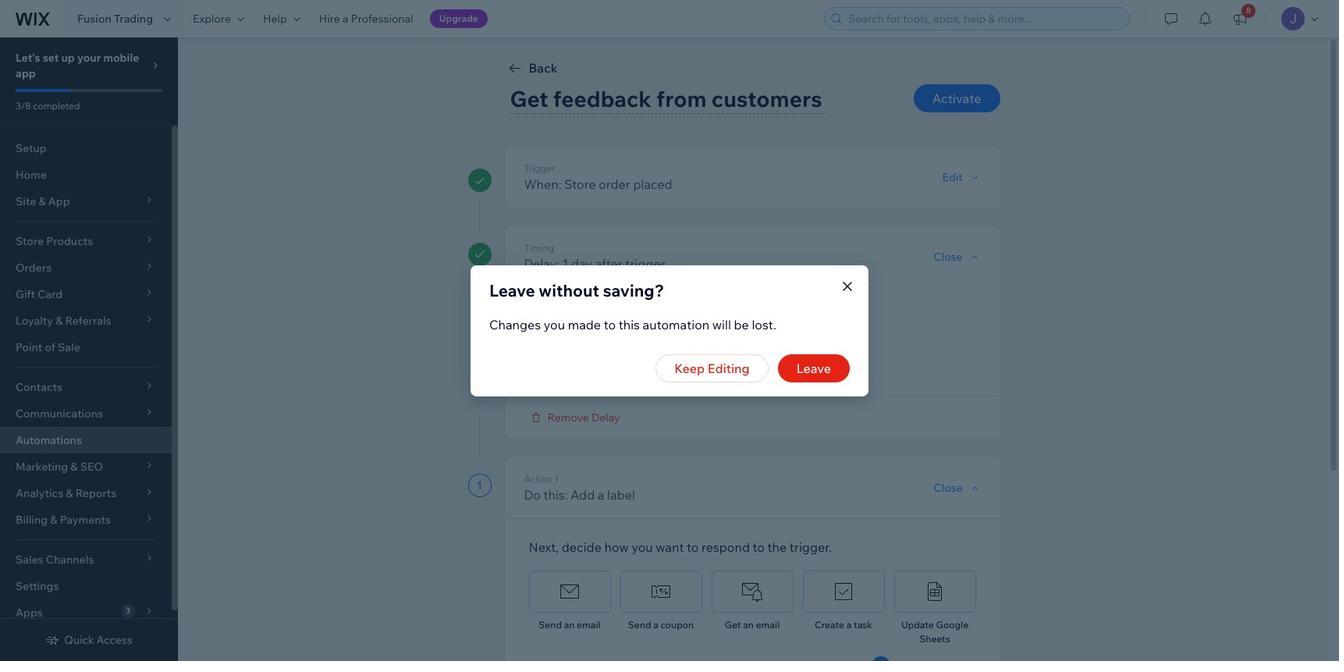 Task type: vqa. For each thing, say whether or not it's contained in the screenshot.
The Their in the Notify customers when their invoice is a week overdue
no



Task type: describe. For each thing, give the bounding box(es) containing it.
leave for leave
[[797, 360, 831, 376]]

next,
[[529, 539, 559, 555]]

setup link
[[0, 135, 172, 162]]

trigger.
[[790, 539, 832, 555]]

close button for do this: add a label
[[934, 481, 982, 495]]

quick access button
[[46, 633, 132, 647]]

do
[[524, 487, 541, 503]]

category image for create
[[832, 580, 856, 603]]

setup
[[16, 141, 47, 155]]

edit
[[943, 170, 963, 184]]

category image for get
[[741, 580, 764, 603]]

up
[[61, 51, 75, 65]]

point of sale
[[16, 340, 80, 354]]

1 horizontal spatial trigger
[[778, 350, 818, 366]]

add
[[571, 487, 595, 503]]

leave for leave without saving?
[[489, 280, 535, 300]]

sheets
[[920, 633, 951, 645]]

send an email
[[539, 619, 601, 631]]

0 vertical spatial the
[[676, 313, 695, 329]]

update
[[902, 619, 934, 631]]

remove
[[548, 411, 589, 425]]

following
[[698, 313, 751, 329]]

help
[[263, 12, 287, 26]]

coupon
[[661, 619, 694, 631]]

decide
[[562, 539, 602, 555]]

get for get feedback from customers
[[510, 85, 548, 112]]

1 inside 'action 1 do this: add a label'
[[555, 473, 559, 485]]

when:
[[524, 176, 562, 192]]

when
[[576, 313, 608, 329]]

a for create
[[847, 619, 852, 631]]

task
[[854, 619, 873, 631]]

of
[[45, 340, 55, 354]]

get feedback from customers
[[510, 85, 822, 112]]

3/8
[[16, 100, 31, 112]]

to right respond
[[753, 539, 765, 555]]

order
[[599, 176, 631, 192]]

label
[[607, 487, 635, 503]]

back button
[[505, 59, 558, 77]]

back
[[529, 60, 558, 76]]

to right when
[[611, 313, 623, 329]]

1 horizontal spatial you
[[632, 539, 653, 555]]

send for send an email
[[539, 619, 562, 631]]

delay:
[[524, 256, 560, 272]]

how
[[605, 539, 629, 555]]

get for get an email
[[725, 619, 741, 631]]

a for send
[[654, 619, 659, 631]]

timing delay: 1 day after trigger
[[524, 242, 666, 272]]

1 inside timing delay: 1 day after trigger
[[563, 256, 569, 272]]

create
[[815, 619, 845, 631]]

get an email
[[725, 619, 780, 631]]

next, decide how you want to respond to the trigger.
[[529, 539, 832, 555]]

settings link
[[0, 573, 172, 600]]

hire a professional
[[319, 12, 413, 26]]

made
[[568, 317, 601, 332]]

changes
[[489, 317, 541, 332]]

keep editing button
[[656, 354, 769, 382]]

this:
[[544, 487, 568, 503]]

a for hire
[[343, 12, 349, 26]]

update google sheets
[[902, 619, 969, 645]]

quick
[[64, 633, 94, 647]]

email for get an email
[[756, 619, 780, 631]]

hire a professional link
[[310, 0, 423, 37]]

customers
[[712, 85, 822, 112]]

help button
[[254, 0, 310, 37]]

8
[[1247, 5, 1252, 16]]

sale
[[58, 340, 80, 354]]

after the trigger
[[724, 350, 818, 366]]

completed
[[33, 100, 80, 112]]

an for get
[[743, 619, 754, 631]]

automations
[[16, 433, 82, 447]]

trigger inside timing delay: 1 day after trigger
[[626, 256, 666, 272]]

feedback
[[553, 85, 652, 112]]

upgrade button
[[430, 9, 488, 28]]

let's
[[16, 51, 40, 65]]

automations link
[[0, 427, 172, 454]]



Task type: locate. For each thing, give the bounding box(es) containing it.
close for do this: add a label
[[934, 481, 963, 495]]

respond
[[702, 539, 750, 555]]

3/8 completed
[[16, 100, 80, 112]]

email left create
[[756, 619, 780, 631]]

2 an from the left
[[743, 619, 754, 631]]

close button for delay: 1 day after trigger
[[934, 250, 982, 264]]

a inside 'action 1 do this: add a label'
[[598, 487, 605, 503]]

editing
[[708, 360, 750, 376]]

a left task
[[847, 619, 852, 631]]

keep
[[675, 360, 705, 376]]

send down category icon
[[539, 619, 562, 631]]

None field
[[626, 345, 692, 372]]

close
[[934, 250, 963, 264], [934, 481, 963, 495]]

send
[[539, 619, 562, 631], [628, 619, 651, 631]]

leave without saving?
[[489, 280, 664, 300]]

2 horizontal spatial 1
[[563, 256, 569, 272]]

0 horizontal spatial you
[[544, 317, 565, 332]]

1 an from the left
[[564, 619, 575, 631]]

to
[[611, 313, 623, 329], [604, 317, 616, 332], [687, 539, 699, 555], [753, 539, 765, 555]]

activate
[[933, 91, 982, 106]]

2 vertical spatial the
[[768, 539, 787, 555]]

trigger up saving?
[[626, 256, 666, 272]]

upgrade
[[439, 12, 478, 24]]

remove delay button
[[529, 411, 620, 425]]

0 vertical spatial close
[[934, 250, 963, 264]]

trading
[[114, 12, 153, 26]]

placed
[[633, 176, 673, 192]]

you right how
[[632, 539, 653, 555]]

a
[[343, 12, 349, 26], [598, 487, 605, 503], [654, 619, 659, 631], [847, 619, 852, 631]]

trigger
[[524, 162, 556, 174]]

edit button
[[943, 170, 982, 184]]

settings
[[16, 579, 59, 593]]

0 horizontal spatial get
[[510, 85, 548, 112]]

4 category image from the left
[[923, 580, 947, 603]]

1 close button from the top
[[934, 250, 982, 264]]

0 vertical spatial you
[[544, 317, 565, 332]]

leave up changes
[[489, 280, 535, 300]]

0 vertical spatial leave
[[489, 280, 535, 300]]

1 email from the left
[[577, 619, 601, 631]]

0 horizontal spatial 1
[[477, 479, 482, 493]]

1 horizontal spatial leave
[[797, 360, 831, 376]]

1 horizontal spatial 1
[[555, 473, 559, 485]]

the right after
[[756, 350, 775, 366]]

without
[[539, 280, 600, 300]]

create a task
[[815, 619, 873, 631]]

changes you made to this automation will be lost.
[[489, 317, 777, 332]]

a right add
[[598, 487, 605, 503]]

close button
[[934, 250, 982, 264], [934, 481, 982, 495]]

0 vertical spatial close button
[[934, 250, 982, 264]]

1 vertical spatial close button
[[934, 481, 982, 495]]

category image for send
[[649, 580, 673, 603]]

1 vertical spatial the
[[756, 350, 775, 366]]

2 category image from the left
[[741, 580, 764, 603]]

action 1 do this: add a label
[[524, 473, 635, 503]]

your
[[77, 51, 101, 65]]

1 left do
[[477, 479, 482, 493]]

the left trigger.
[[768, 539, 787, 555]]

1 left day
[[563, 256, 569, 272]]

after
[[595, 256, 623, 272]]

home
[[16, 168, 47, 182]]

want
[[656, 539, 684, 555]]

leave
[[489, 280, 535, 300], [797, 360, 831, 376]]

1 category image from the left
[[649, 580, 673, 603]]

category image
[[649, 580, 673, 603], [741, 580, 764, 603], [832, 580, 856, 603], [923, 580, 947, 603]]

fusion
[[77, 12, 111, 26]]

perform
[[625, 313, 673, 329]]

a right hire
[[343, 12, 349, 26]]

1 vertical spatial leave
[[797, 360, 831, 376]]

you
[[544, 317, 565, 332], [632, 539, 653, 555]]

an down category icon
[[564, 619, 575, 631]]

0 horizontal spatial leave
[[489, 280, 535, 300]]

1 up this:
[[555, 473, 559, 485]]

close for delay: 1 day after trigger
[[934, 250, 963, 264]]

3 category image from the left
[[832, 580, 856, 603]]

leave button
[[778, 354, 850, 382]]

send left coupon
[[628, 619, 651, 631]]

category image up create a task
[[832, 580, 856, 603]]

email down category icon
[[577, 619, 601, 631]]

leave right after
[[797, 360, 831, 376]]

category image for update
[[923, 580, 947, 603]]

sidebar element
[[0, 37, 178, 661]]

2 send from the left
[[628, 619, 651, 631]]

fusion trading
[[77, 12, 153, 26]]

you left made
[[544, 317, 565, 332]]

point
[[16, 340, 42, 354]]

automation
[[643, 317, 710, 332]]

1 send from the left
[[539, 619, 562, 631]]

category image up get an email at the bottom of page
[[741, 580, 764, 603]]

an right coupon
[[743, 619, 754, 631]]

hire
[[319, 12, 340, 26]]

1 horizontal spatial an
[[743, 619, 754, 631]]

leave inside leave 'button'
[[797, 360, 831, 376]]

to left this
[[604, 317, 616, 332]]

lost.
[[752, 317, 777, 332]]

quick access
[[64, 633, 132, 647]]

1 horizontal spatial email
[[756, 619, 780, 631]]

home link
[[0, 162, 172, 188]]

send a coupon
[[628, 619, 694, 631]]

store
[[564, 176, 596, 192]]

remove delay
[[548, 411, 620, 425]]

choose
[[529, 313, 574, 329]]

will
[[713, 317, 731, 332]]

1 vertical spatial close
[[934, 481, 963, 495]]

1 horizontal spatial get
[[725, 619, 741, 631]]

2 email from the left
[[756, 619, 780, 631]]

8 button
[[1223, 0, 1258, 37]]

app
[[16, 66, 36, 80]]

1 close from the top
[[934, 250, 963, 264]]

to right want
[[687, 539, 699, 555]]

be
[[734, 317, 749, 332]]

Search for tools, apps, help & more... field
[[844, 8, 1125, 30]]

action
[[754, 313, 790, 329]]

explore
[[193, 12, 231, 26]]

0 horizontal spatial an
[[564, 619, 575, 631]]

action
[[524, 473, 553, 485]]

point of sale link
[[0, 334, 172, 361]]

day
[[571, 256, 593, 272]]

the right perform
[[676, 313, 695, 329]]

0 horizontal spatial send
[[539, 619, 562, 631]]

0 horizontal spatial trigger
[[626, 256, 666, 272]]

choose when to perform the following action
[[529, 313, 790, 329]]

trigger when: store order placed
[[524, 162, 673, 192]]

access
[[97, 633, 132, 647]]

timing
[[524, 242, 554, 254]]

0 vertical spatial trigger
[[626, 256, 666, 272]]

a left coupon
[[654, 619, 659, 631]]

1 vertical spatial get
[[725, 619, 741, 631]]

category image up send a coupon
[[649, 580, 673, 603]]

mobile
[[103, 51, 139, 65]]

category image up update
[[923, 580, 947, 603]]

2 close from the top
[[934, 481, 963, 495]]

professional
[[351, 12, 413, 26]]

delay
[[592, 411, 620, 425]]

1 horizontal spatial send
[[628, 619, 651, 631]]

trigger down action
[[778, 350, 818, 366]]

get right coupon
[[725, 619, 741, 631]]

1 vertical spatial trigger
[[778, 350, 818, 366]]

an
[[564, 619, 575, 631], [743, 619, 754, 631]]

this
[[619, 317, 640, 332]]

saving?
[[603, 280, 664, 300]]

let's set up your mobile app
[[16, 51, 139, 80]]

set
[[43, 51, 59, 65]]

0 vertical spatial get
[[510, 85, 548, 112]]

2 close button from the top
[[934, 481, 982, 495]]

activate button
[[914, 84, 1000, 112]]

google
[[936, 619, 969, 631]]

1 vertical spatial you
[[632, 539, 653, 555]]

after
[[724, 350, 753, 366]]

from
[[657, 85, 707, 112]]

trigger
[[626, 256, 666, 272], [778, 350, 818, 366]]

get down back "button"
[[510, 85, 548, 112]]

email for send an email
[[577, 619, 601, 631]]

the
[[676, 313, 695, 329], [756, 350, 775, 366], [768, 539, 787, 555]]

keep editing
[[675, 360, 750, 376]]

category image
[[558, 580, 582, 603]]

0 horizontal spatial email
[[577, 619, 601, 631]]

send for send a coupon
[[628, 619, 651, 631]]

an for send
[[564, 619, 575, 631]]

email
[[577, 619, 601, 631], [756, 619, 780, 631]]



